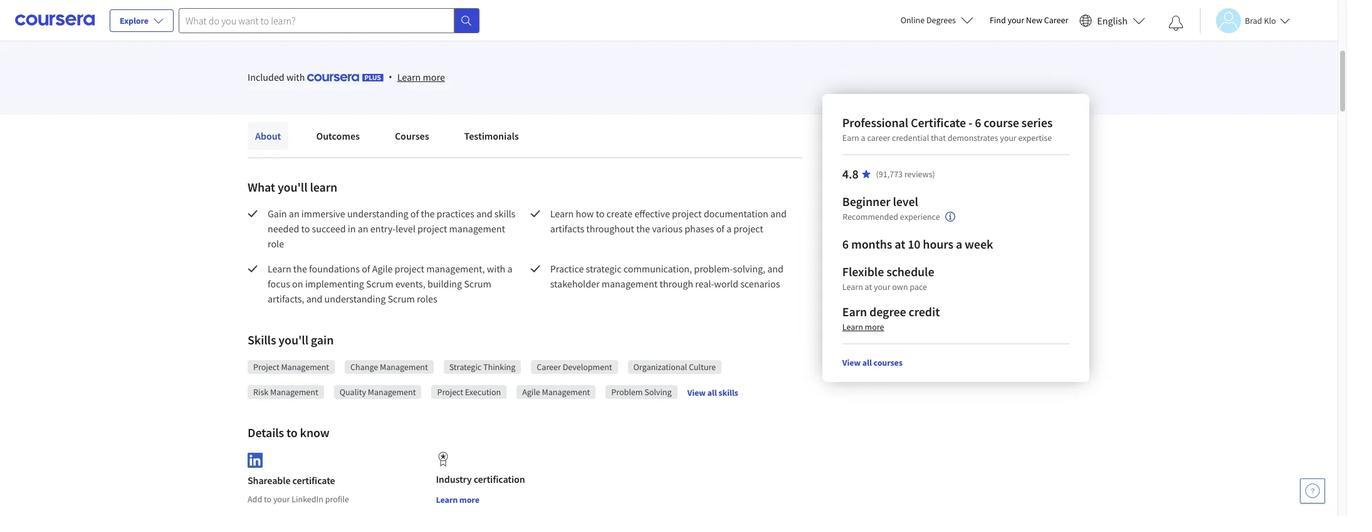 Task type: vqa. For each thing, say whether or not it's contained in the screenshot.
10 in the top right of the page
yes



Task type: describe. For each thing, give the bounding box(es) containing it.
industry certification
[[436, 473, 525, 486]]

management inside gain an immersive understanding of the practices and skills needed to succeed in an entry-level project management role
[[449, 223, 505, 235]]

strategic
[[449, 362, 482, 373]]

brad klo
[[1245, 15, 1276, 26]]

courses
[[395, 130, 429, 142]]

needed
[[268, 223, 299, 235]]

learn more
[[436, 495, 480, 506]]

hours
[[924, 236, 954, 252]]

management for risk management
[[270, 387, 318, 398]]

and inside the learn the foundations of agile project management, with a focus on implementing scrum events, building scrum artifacts, and understanding scrum roles
[[306, 293, 323, 305]]

organizational
[[634, 362, 687, 373]]

a inside "professional certificate - 6 course series earn a career credential that demonstrates your expertise"
[[862, 132, 866, 144]]

career development
[[537, 362, 612, 373]]

explore
[[120, 15, 149, 26]]

create
[[607, 208, 633, 220]]

online degrees
[[901, 14, 956, 26]]

problem-
[[694, 263, 733, 275]]

about link
[[248, 122, 289, 150]]

courses link
[[387, 122, 437, 150]]

you'll for what
[[278, 179, 308, 195]]

brad klo button
[[1200, 8, 1290, 33]]

learn inside the learn the foundations of agile project management, with a focus on implementing scrum events, building scrum artifacts, and understanding scrum roles
[[268, 263, 291, 275]]

enrolled
[[326, 26, 361, 38]]

coursera plus image
[[307, 74, 384, 82]]

project for project management
[[253, 362, 279, 373]]

details
[[248, 425, 284, 441]]

more inside earn degree credit learn more
[[865, 322, 885, 333]]

strategic thinking
[[449, 362, 516, 373]]

learn inside flexible schedule learn at your own pace
[[843, 282, 864, 293]]

0 vertical spatial at
[[895, 236, 906, 252]]

0 vertical spatial level
[[893, 194, 919, 209]]

to inside gain an immersive understanding of the practices and skills needed to succeed in an entry-level project management role
[[301, 223, 310, 235]]

documentation
[[704, 208, 769, 220]]

beginner level
[[843, 194, 919, 209]]

project inside the learn the foundations of agile project management, with a focus on implementing scrum events, building scrum artifacts, and understanding scrum roles
[[395, 263, 424, 275]]

6 months at 10 hours a week
[[843, 236, 994, 252]]

career inside 'link'
[[1044, 14, 1069, 26]]

profile
[[325, 494, 349, 505]]

demonstrates
[[948, 132, 999, 144]]

information about difficulty level pre-requisites. image
[[945, 212, 955, 222]]

of inside the learn the foundations of agile project management, with a focus on implementing scrum events, building scrum artifacts, and understanding scrum roles
[[362, 263, 370, 275]]

your inside flexible schedule learn at your own pace
[[874, 282, 891, 293]]

find
[[990, 14, 1006, 26]]

a inside the learn the foundations of agile project management, with a focus on implementing scrum events, building scrum artifacts, and understanding scrum roles
[[508, 263, 513, 275]]

what you'll learn
[[248, 179, 337, 195]]

understanding inside gain an immersive understanding of the practices and skills needed to succeed in an entry-level project management role
[[347, 208, 409, 220]]

already
[[293, 26, 324, 38]]

find your new career link
[[984, 13, 1075, 28]]

to inside learn how to create effective project documentation and artifacts throughout the various phases of a project
[[596, 208, 605, 220]]

10
[[908, 236, 921, 252]]

experience
[[900, 212, 940, 223]]

a left week
[[957, 236, 963, 252]]

management for agile management
[[542, 387, 590, 398]]

project execution
[[437, 387, 501, 398]]

succeed
[[312, 223, 346, 235]]

learn inside learn how to create effective project documentation and artifacts throughout the various phases of a project
[[550, 208, 574, 220]]

role
[[268, 238, 284, 250]]

at inside flexible schedule learn at your own pace
[[865, 282, 873, 293]]

klo
[[1264, 15, 1276, 26]]

scrum down events,
[[388, 293, 415, 305]]

agile management
[[522, 387, 590, 398]]

through
[[660, 278, 693, 290]]

reviews)
[[905, 169, 936, 180]]

0 horizontal spatial career
[[537, 362, 561, 373]]

0 horizontal spatial 6
[[843, 236, 849, 252]]

gain
[[268, 208, 287, 220]]

skills inside button
[[719, 387, 738, 399]]

and inside learn how to create effective project documentation and artifacts throughout the various phases of a project
[[771, 208, 787, 220]]

online degrees button
[[891, 6, 984, 34]]

practice strategic communication, problem-solving, and stakeholder management through real-world scenarios
[[550, 263, 786, 290]]

all for courses
[[863, 357, 872, 369]]

learn the foundations of agile project management, with a focus on implementing scrum events, building scrum artifacts, and understanding scrum roles
[[268, 263, 515, 305]]

in
[[348, 223, 356, 235]]

degree
[[870, 304, 907, 320]]

months
[[852, 236, 893, 252]]

online
[[901, 14, 925, 26]]

of inside learn how to create effective project documentation and artifacts throughout the various phases of a project
[[716, 223, 725, 235]]

explore button
[[110, 9, 174, 32]]

skills you'll gain
[[248, 332, 334, 348]]

what
[[248, 179, 275, 195]]

view for view all courses
[[843, 357, 861, 369]]

project inside gain an immersive understanding of the practices and skills needed to succeed in an entry-level project management role
[[418, 223, 447, 235]]

outcomes
[[316, 130, 360, 142]]

risk management
[[253, 387, 318, 398]]

testimonials link
[[457, 122, 527, 150]]

level inside gain an immersive understanding of the practices and skills needed to succeed in an entry-level project management role
[[396, 223, 416, 235]]

earn degree credit learn more
[[843, 304, 940, 333]]

1 vertical spatial agile
[[522, 387, 540, 398]]

to right add
[[264, 494, 272, 505]]

quality
[[340, 387, 366, 398]]

shareable certificate
[[248, 474, 335, 487]]

agile inside the learn the foundations of agile project management, with a focus on implementing scrum events, building scrum artifacts, and understanding scrum roles
[[372, 263, 393, 275]]

earn inside earn degree credit learn more
[[843, 304, 868, 320]]

change management
[[351, 362, 428, 373]]

view for view all skills
[[688, 387, 706, 399]]

flexible schedule learn at your own pace
[[843, 264, 935, 293]]

project management
[[253, 362, 329, 373]]

and inside practice strategic communication, problem-solving, and stakeholder management through real-world scenarios
[[768, 263, 784, 275]]

coursera image
[[15, 10, 95, 30]]

your inside "professional certificate - 6 course series earn a career credential that demonstrates your expertise"
[[1001, 132, 1017, 144]]

industry
[[436, 473, 472, 486]]

foundations
[[309, 263, 360, 275]]

certification
[[474, 473, 525, 486]]

certificate
[[293, 474, 335, 487]]

more inside button
[[459, 495, 480, 506]]

more inside • learn more
[[423, 71, 445, 83]]

• learn more
[[389, 70, 445, 84]]

gain
[[311, 332, 334, 348]]

credit
[[909, 304, 940, 320]]

professional
[[843, 115, 909, 130]]

project down documentation
[[734, 223, 763, 235]]

expertise
[[1019, 132, 1053, 144]]

to left know
[[287, 425, 298, 441]]



Task type: locate. For each thing, give the bounding box(es) containing it.
of left practices
[[411, 208, 419, 220]]

change
[[351, 362, 378, 373]]

your down shareable certificate
[[273, 494, 290, 505]]

1 horizontal spatial view
[[843, 357, 861, 369]]

view all skills button
[[688, 387, 738, 399]]

view down culture
[[688, 387, 706, 399]]

0 horizontal spatial management
[[449, 223, 505, 235]]

6
[[976, 115, 982, 130], [843, 236, 849, 252]]

1,330,825 already enrolled
[[248, 26, 361, 38]]

agile
[[372, 263, 393, 275], [522, 387, 540, 398]]

your
[[1008, 14, 1025, 26], [1001, 132, 1017, 144], [874, 282, 891, 293], [273, 494, 290, 505]]

scenarios
[[741, 278, 780, 290]]

1 horizontal spatial management
[[602, 278, 658, 290]]

0 vertical spatial management
[[449, 223, 505, 235]]

•
[[389, 70, 392, 84]]

2 earn from the top
[[843, 304, 868, 320]]

more down industry certification
[[459, 495, 480, 506]]

project down strategic
[[437, 387, 463, 398]]

1 horizontal spatial of
[[411, 208, 419, 220]]

0 vertical spatial more
[[423, 71, 445, 83]]

solving,
[[733, 263, 766, 275]]

1 vertical spatial an
[[358, 223, 368, 235]]

0 vertical spatial view
[[843, 357, 861, 369]]

of right the foundations
[[362, 263, 370, 275]]

about
[[255, 130, 281, 142]]

certificate
[[911, 115, 967, 130]]

0 horizontal spatial view
[[688, 387, 706, 399]]

more
[[423, 71, 445, 83], [865, 322, 885, 333], [459, 495, 480, 506]]

of
[[411, 208, 419, 220], [716, 223, 725, 235], [362, 263, 370, 275]]

0 horizontal spatial learn more link
[[397, 70, 445, 85]]

view all courses
[[843, 357, 903, 369]]

you'll for skills
[[279, 332, 308, 348]]

focus
[[268, 278, 290, 290]]

0 horizontal spatial agile
[[372, 263, 393, 275]]

with
[[287, 71, 305, 83], [487, 263, 506, 275]]

1 horizontal spatial level
[[893, 194, 919, 209]]

pace
[[910, 282, 928, 293]]

1 horizontal spatial 6
[[976, 115, 982, 130]]

view all skills
[[688, 387, 738, 399]]

0 horizontal spatial more
[[423, 71, 445, 83]]

management for project management
[[281, 362, 329, 373]]

of right phases
[[716, 223, 725, 235]]

all left courses
[[863, 357, 872, 369]]

management inside practice strategic communication, problem-solving, and stakeholder management through real-world scenarios
[[602, 278, 658, 290]]

learn more link right '•'
[[397, 70, 445, 85]]

throughout
[[586, 223, 634, 235]]

events,
[[395, 278, 426, 290]]

you'll up gain
[[278, 179, 308, 195]]

2 vertical spatial of
[[362, 263, 370, 275]]

learn inside • learn more
[[397, 71, 421, 83]]

recommended experience
[[843, 212, 940, 223]]

artifacts,
[[268, 293, 304, 305]]

1 vertical spatial 6
[[843, 236, 849, 252]]

career right new
[[1044, 14, 1069, 26]]

strategic
[[586, 263, 622, 275]]

an right in
[[358, 223, 368, 235]]

and right documentation
[[771, 208, 787, 220]]

english
[[1097, 14, 1128, 27]]

course
[[984, 115, 1020, 130]]

0 horizontal spatial the
[[293, 263, 307, 275]]

0 horizontal spatial of
[[362, 263, 370, 275]]

project up risk
[[253, 362, 279, 373]]

0 horizontal spatial all
[[708, 387, 717, 399]]

agile down entry-
[[372, 263, 393, 275]]

and down implementing
[[306, 293, 323, 305]]

and right practices
[[477, 208, 493, 220]]

project for project execution
[[437, 387, 463, 398]]

with inside the learn the foundations of agile project management, with a focus on implementing scrum events, building scrum artifacts, and understanding scrum roles
[[487, 263, 506, 275]]

level right in
[[396, 223, 416, 235]]

artifacts
[[550, 223, 584, 235]]

learn up artifacts in the top of the page
[[550, 208, 574, 220]]

of inside gain an immersive understanding of the practices and skills needed to succeed in an entry-level project management role
[[411, 208, 419, 220]]

1 horizontal spatial at
[[895, 236, 906, 252]]

a left "career" in the right of the page
[[862, 132, 866, 144]]

1 vertical spatial learn more link
[[843, 322, 885, 333]]

learn more link down "degree"
[[843, 322, 885, 333]]

earn inside "professional certificate - 6 course series earn a career credential that demonstrates your expertise"
[[843, 132, 860, 144]]

2 vertical spatial the
[[293, 263, 307, 275]]

0 horizontal spatial at
[[865, 282, 873, 293]]

1 vertical spatial of
[[716, 223, 725, 235]]

1 horizontal spatial learn more link
[[843, 322, 885, 333]]

to
[[596, 208, 605, 220], [301, 223, 310, 235], [287, 425, 298, 441], [264, 494, 272, 505]]

0 vertical spatial learn more link
[[397, 70, 445, 85]]

with right included
[[287, 71, 305, 83]]

learn down flexible
[[843, 282, 864, 293]]

skills inside gain an immersive understanding of the practices and skills needed to succeed in an entry-level project management role
[[495, 208, 516, 220]]

0 horizontal spatial skills
[[495, 208, 516, 220]]

1 vertical spatial career
[[537, 362, 561, 373]]

learn inside button
[[436, 495, 458, 506]]

learn
[[397, 71, 421, 83], [550, 208, 574, 220], [268, 263, 291, 275], [843, 282, 864, 293], [843, 322, 864, 333], [436, 495, 458, 506]]

management
[[449, 223, 505, 235], [602, 278, 658, 290]]

0 horizontal spatial level
[[396, 223, 416, 235]]

0 vertical spatial skills
[[495, 208, 516, 220]]

0 vertical spatial the
[[421, 208, 435, 220]]

understanding down implementing
[[325, 293, 386, 305]]

management down skills you'll gain
[[281, 362, 329, 373]]

1 horizontal spatial career
[[1044, 14, 1069, 26]]

0 vertical spatial an
[[289, 208, 299, 220]]

a right management,
[[508, 263, 513, 275]]

learn down industry
[[436, 495, 458, 506]]

0 vertical spatial you'll
[[278, 179, 308, 195]]

learn inside earn degree credit learn more
[[843, 322, 864, 333]]

beginner
[[843, 194, 891, 209]]

1 vertical spatial you'll
[[279, 332, 308, 348]]

0 vertical spatial understanding
[[347, 208, 409, 220]]

schedule
[[887, 264, 935, 280]]

level
[[893, 194, 919, 209], [396, 223, 416, 235]]

solving
[[645, 387, 672, 398]]

management down change management
[[368, 387, 416, 398]]

management down the project management
[[270, 387, 318, 398]]

and up scenarios
[[768, 263, 784, 275]]

with right management,
[[487, 263, 506, 275]]

week
[[965, 236, 994, 252]]

problem solving
[[612, 387, 672, 398]]

your left own
[[874, 282, 891, 293]]

all for skills
[[708, 387, 717, 399]]

included
[[248, 71, 285, 83]]

immersive
[[301, 208, 345, 220]]

all inside view all skills button
[[708, 387, 717, 399]]

all down culture
[[708, 387, 717, 399]]

project
[[672, 208, 702, 220], [418, 223, 447, 235], [734, 223, 763, 235], [395, 263, 424, 275]]

to right needed
[[301, 223, 310, 235]]

you'll up the project management
[[279, 332, 308, 348]]

1 vertical spatial at
[[865, 282, 873, 293]]

learn more link for degree
[[843, 322, 885, 333]]

0 vertical spatial earn
[[843, 132, 860, 144]]

your down course
[[1001, 132, 1017, 144]]

1 vertical spatial management
[[602, 278, 658, 290]]

2 horizontal spatial more
[[865, 322, 885, 333]]

1 horizontal spatial more
[[459, 495, 480, 506]]

skills
[[248, 332, 276, 348]]

at left 10 on the top of page
[[895, 236, 906, 252]]

1 horizontal spatial with
[[487, 263, 506, 275]]

0 vertical spatial career
[[1044, 14, 1069, 26]]

all
[[863, 357, 872, 369], [708, 387, 717, 399]]

earn left "degree"
[[843, 304, 868, 320]]

learn right '•'
[[397, 71, 421, 83]]

add to your linkedin profile
[[248, 494, 349, 505]]

learn up view all courses
[[843, 322, 864, 333]]

What do you want to learn? text field
[[179, 8, 455, 33]]

entry-
[[370, 223, 396, 235]]

0 horizontal spatial with
[[287, 71, 305, 83]]

learn how to create effective project documentation and artifacts throughout the various phases of a project
[[550, 208, 789, 235]]

understanding
[[347, 208, 409, 220], [325, 293, 386, 305]]

help center image
[[1305, 484, 1321, 499]]

0 vertical spatial with
[[287, 71, 305, 83]]

to right 'how'
[[596, 208, 605, 220]]

recommended
[[843, 212, 899, 223]]

scrum down management,
[[464, 278, 491, 290]]

1 horizontal spatial the
[[421, 208, 435, 220]]

0 vertical spatial agile
[[372, 263, 393, 275]]

1 vertical spatial project
[[437, 387, 463, 398]]

management down the strategic
[[602, 278, 658, 290]]

view
[[843, 357, 861, 369], [688, 387, 706, 399]]

1 vertical spatial more
[[865, 322, 885, 333]]

that
[[931, 132, 946, 144]]

and inside gain an immersive understanding of the practices and skills needed to succeed in an entry-level project management role
[[477, 208, 493, 220]]

1 vertical spatial skills
[[719, 387, 738, 399]]

6 inside "professional certificate - 6 course series earn a career credential that demonstrates your expertise"
[[976, 115, 982, 130]]

included with
[[248, 71, 307, 83]]

scrum left events,
[[366, 278, 393, 290]]

agile right the execution
[[522, 387, 540, 398]]

1 horizontal spatial all
[[863, 357, 872, 369]]

a inside learn how to create effective project documentation and artifacts throughout the various phases of a project
[[727, 223, 732, 235]]

level up experience
[[893, 194, 919, 209]]

project up phases
[[672, 208, 702, 220]]

at
[[895, 236, 906, 252], [865, 282, 873, 293]]

practice
[[550, 263, 584, 275]]

understanding up entry-
[[347, 208, 409, 220]]

details to know
[[248, 425, 330, 441]]

1 vertical spatial view
[[688, 387, 706, 399]]

0 vertical spatial of
[[411, 208, 419, 220]]

on
[[292, 278, 303, 290]]

1 horizontal spatial skills
[[719, 387, 738, 399]]

implementing
[[305, 278, 364, 290]]

management down the career development
[[542, 387, 590, 398]]

(91,773 reviews)
[[877, 169, 936, 180]]

career up agile management at left
[[537, 362, 561, 373]]

development
[[563, 362, 612, 373]]

2 vertical spatial more
[[459, 495, 480, 506]]

more down "degree"
[[865, 322, 885, 333]]

view left courses
[[843, 357, 861, 369]]

effective
[[635, 208, 670, 220]]

at down flexible
[[865, 282, 873, 293]]

earn left "career" in the right of the page
[[843, 132, 860, 144]]

view inside button
[[688, 387, 706, 399]]

0 vertical spatial 6
[[976, 115, 982, 130]]

6 left months
[[843, 236, 849, 252]]

courses
[[874, 357, 903, 369]]

1 earn from the top
[[843, 132, 860, 144]]

0 vertical spatial project
[[253, 362, 279, 373]]

your right "find"
[[1008, 14, 1025, 26]]

1 horizontal spatial agile
[[522, 387, 540, 398]]

skills
[[495, 208, 516, 220], [719, 387, 738, 399]]

learn more button
[[436, 494, 480, 507]]

linkedin
[[292, 494, 323, 505]]

phases
[[685, 223, 714, 235]]

1 vertical spatial level
[[396, 223, 416, 235]]

1 horizontal spatial an
[[358, 223, 368, 235]]

1 vertical spatial understanding
[[325, 293, 386, 305]]

the up on
[[293, 263, 307, 275]]

the down effective
[[636, 223, 650, 235]]

2 horizontal spatial the
[[636, 223, 650, 235]]

you'll
[[278, 179, 308, 195], [279, 332, 308, 348]]

more right '•'
[[423, 71, 445, 83]]

building
[[428, 278, 462, 290]]

find your new career
[[990, 14, 1069, 26]]

4.8
[[843, 166, 859, 182]]

management for quality management
[[368, 387, 416, 398]]

project down practices
[[418, 223, 447, 235]]

2 horizontal spatial of
[[716, 223, 725, 235]]

0 horizontal spatial an
[[289, 208, 299, 220]]

None search field
[[179, 8, 480, 33]]

the left practices
[[421, 208, 435, 220]]

learn more link for learn
[[397, 70, 445, 85]]

risk
[[253, 387, 269, 398]]

0 vertical spatial all
[[863, 357, 872, 369]]

management up quality management
[[380, 362, 428, 373]]

quality management
[[340, 387, 416, 398]]

1 vertical spatial the
[[636, 223, 650, 235]]

career
[[1044, 14, 1069, 26], [537, 362, 561, 373]]

1 vertical spatial all
[[708, 387, 717, 399]]

1 vertical spatial earn
[[843, 304, 868, 320]]

a down documentation
[[727, 223, 732, 235]]

learn up focus
[[268, 263, 291, 275]]

the inside learn how to create effective project documentation and artifacts throughout the various phases of a project
[[636, 223, 650, 235]]

6 right -
[[976, 115, 982, 130]]

1 horizontal spatial project
[[437, 387, 463, 398]]

an right gain
[[289, 208, 299, 220]]

management down practices
[[449, 223, 505, 235]]

culture
[[689, 362, 716, 373]]

0 horizontal spatial project
[[253, 362, 279, 373]]

show notifications image
[[1169, 16, 1184, 31]]

1 vertical spatial with
[[487, 263, 506, 275]]

understanding inside the learn the foundations of agile project management, with a focus on implementing scrum events, building scrum artifacts, and understanding scrum roles
[[325, 293, 386, 305]]

practices
[[437, 208, 475, 220]]

your inside 'link'
[[1008, 14, 1025, 26]]

degrees
[[927, 14, 956, 26]]

management for change management
[[380, 362, 428, 373]]

the inside gain an immersive understanding of the practices and skills needed to succeed in an entry-level project management role
[[421, 208, 435, 220]]

project up events,
[[395, 263, 424, 275]]

english button
[[1075, 0, 1151, 41]]

outcomes link
[[309, 122, 367, 150]]

the inside the learn the foundations of agile project management, with a focus on implementing scrum events, building scrum artifacts, and understanding scrum roles
[[293, 263, 307, 275]]

new
[[1026, 14, 1043, 26]]



